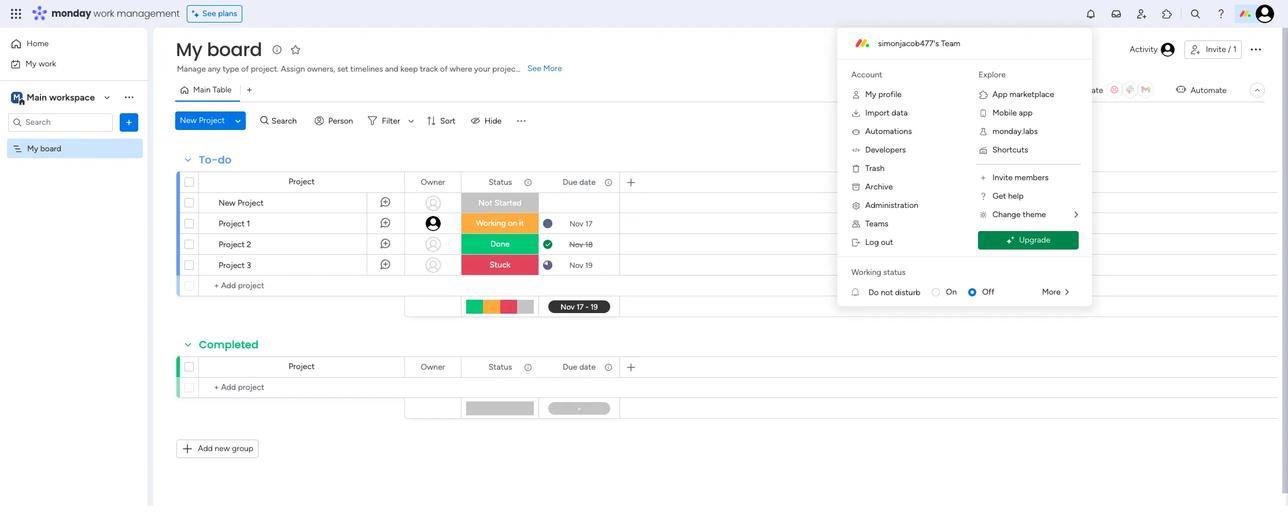 Task type: locate. For each thing, give the bounding box(es) containing it.
1 horizontal spatial more
[[1042, 288, 1061, 297]]

invite inside button
[[1206, 45, 1226, 54]]

my board down search in workspace field
[[27, 144, 61, 154]]

workspace options image
[[123, 92, 135, 103]]

1 horizontal spatial 1
[[1234, 45, 1237, 54]]

Status field
[[486, 176, 515, 189], [486, 361, 515, 374]]

0 vertical spatial invite
[[1206, 45, 1226, 54]]

options image right "/" at the top right of page
[[1249, 42, 1263, 56]]

Owner field
[[418, 176, 448, 189], [418, 361, 448, 374]]

group
[[232, 444, 253, 454]]

my inside button
[[25, 59, 37, 69]]

0 horizontal spatial new
[[180, 116, 197, 126]]

mobile
[[993, 108, 1017, 118]]

2 vertical spatial nov
[[570, 261, 584, 270]]

simonjacob477's team
[[878, 38, 961, 48]]

teams link
[[842, 215, 960, 234]]

nov left 17
[[570, 220, 584, 228]]

started
[[495, 198, 522, 208]]

stuck
[[490, 260, 511, 270]]

0 vertical spatial 1
[[1234, 45, 1237, 54]]

v2 surfce notifications image
[[852, 287, 869, 299]]

invite members image
[[1136, 8, 1148, 20]]

2 status from the top
[[489, 362, 512, 372]]

administration image
[[852, 201, 861, 211]]

nov for 2
[[569, 240, 583, 249]]

3 nov from the top
[[570, 261, 584, 270]]

working on it
[[476, 219, 524, 229]]

teams image
[[852, 220, 861, 229]]

home button
[[7, 35, 124, 53]]

status
[[489, 177, 512, 187], [489, 362, 512, 372]]

invite
[[1206, 45, 1226, 54], [993, 173, 1013, 183]]

0 vertical spatial working
[[476, 219, 506, 229]]

1 vertical spatial owner field
[[418, 361, 448, 374]]

invite left "/" at the top right of page
[[1206, 45, 1226, 54]]

show board description image
[[270, 44, 284, 56]]

more right the project at left top
[[543, 64, 562, 73]]

0 vertical spatial new project
[[180, 116, 225, 126]]

1 vertical spatial status
[[489, 362, 512, 372]]

mobile app image
[[979, 109, 988, 118]]

see for see plans
[[202, 9, 216, 19]]

mobile app
[[993, 108, 1033, 118]]

add view image
[[247, 86, 252, 95]]

0 horizontal spatial more
[[543, 64, 562, 73]]

1 due date from the top
[[563, 177, 596, 187]]

new
[[215, 444, 230, 454]]

main inside workspace selection element
[[27, 92, 47, 103]]

v2 search image
[[260, 114, 269, 127]]

working for working on it
[[476, 219, 506, 229]]

to-
[[199, 153, 218, 167]]

main left 'table'
[[193, 85, 211, 95]]

0 vertical spatial status
[[489, 177, 512, 187]]

0 vertical spatial status field
[[486, 176, 515, 189]]

more
[[543, 64, 562, 73], [1042, 288, 1061, 297]]

option
[[0, 138, 148, 141]]

where
[[450, 64, 472, 74]]

/
[[1228, 45, 1232, 54]]

1 horizontal spatial working
[[852, 268, 882, 278]]

board down search in workspace field
[[40, 144, 61, 154]]

team
[[941, 38, 961, 48]]

add to favorites image
[[290, 44, 301, 55]]

shortcuts
[[993, 145, 1029, 155]]

nov left 18
[[569, 240, 583, 249]]

see plans button
[[187, 5, 242, 23]]

new inside button
[[180, 116, 197, 126]]

my profile image
[[852, 90, 861, 100]]

new project down main table button
[[180, 116, 225, 126]]

Due date field
[[560, 176, 599, 189], [560, 361, 599, 374]]

1 + add project text field from the top
[[205, 279, 399, 293]]

more inside 'link'
[[1042, 288, 1061, 297]]

project 3
[[219, 261, 251, 271]]

administration
[[866, 201, 919, 211]]

0 horizontal spatial work
[[39, 59, 56, 69]]

1 vertical spatial my board
[[27, 144, 61, 154]]

2
[[247, 240, 251, 250]]

any
[[208, 64, 221, 74]]

2 status field from the top
[[486, 361, 515, 374]]

0 vertical spatial owner field
[[418, 176, 448, 189]]

1 nov from the top
[[570, 220, 584, 228]]

1 vertical spatial work
[[39, 59, 56, 69]]

data
[[892, 108, 908, 118]]

nov left 19
[[570, 261, 584, 270]]

table
[[213, 85, 232, 95]]

1 horizontal spatial work
[[93, 7, 114, 20]]

teams
[[866, 219, 889, 229]]

1 vertical spatial owner
[[421, 362, 445, 372]]

see inside button
[[202, 9, 216, 19]]

new
[[180, 116, 197, 126], [219, 198, 236, 208]]

0 horizontal spatial options image
[[123, 117, 135, 128]]

person button
[[310, 112, 360, 130]]

list arrow image
[[1075, 211, 1078, 219]]

options image down workspace options icon
[[123, 117, 135, 128]]

0 vertical spatial more
[[543, 64, 562, 73]]

0 vertical spatial owner
[[421, 177, 445, 187]]

working down not
[[476, 219, 506, 229]]

change theme
[[993, 210, 1046, 220]]

due date
[[563, 177, 596, 187], [563, 362, 596, 372]]

1 vertical spatial invite
[[993, 173, 1013, 183]]

options image
[[1249, 42, 1263, 56], [123, 117, 135, 128]]

main inside button
[[193, 85, 211, 95]]

on
[[508, 219, 517, 229]]

see left plans
[[202, 9, 216, 19]]

new up project 1
[[219, 198, 236, 208]]

1 vertical spatial working
[[852, 268, 882, 278]]

filter button
[[364, 112, 418, 130]]

import data link
[[842, 104, 960, 123]]

1 due from the top
[[563, 177, 578, 187]]

1 horizontal spatial my board
[[176, 36, 262, 62]]

invite for invite / 1
[[1206, 45, 1226, 54]]

work right monday
[[93, 7, 114, 20]]

1 vertical spatial due
[[563, 362, 578, 372]]

main right workspace icon
[[27, 92, 47, 103]]

archive
[[866, 182, 893, 192]]

0 vertical spatial board
[[207, 36, 262, 62]]

import
[[866, 108, 890, 118]]

1 vertical spatial new project
[[219, 198, 264, 208]]

19
[[585, 261, 593, 270]]

1 due date field from the top
[[560, 176, 599, 189]]

work
[[93, 7, 114, 20], [39, 59, 56, 69]]

1 vertical spatial board
[[40, 144, 61, 154]]

monday.labs image
[[979, 127, 988, 137]]

0 vertical spatial options image
[[1249, 42, 1263, 56]]

nov for 1
[[570, 220, 584, 228]]

invite for invite members
[[993, 173, 1013, 183]]

0 vertical spatial my board
[[176, 36, 262, 62]]

more link
[[1033, 283, 1078, 302]]

1 horizontal spatial options image
[[1249, 42, 1263, 56]]

2 due from the top
[[563, 362, 578, 372]]

see
[[202, 9, 216, 19], [528, 64, 541, 73]]

more left list arrow icon
[[1042, 288, 1061, 297]]

0 horizontal spatial working
[[476, 219, 506, 229]]

1 inside button
[[1234, 45, 1237, 54]]

1 vertical spatial status field
[[486, 361, 515, 374]]

get help
[[993, 192, 1024, 201]]

filter
[[382, 116, 400, 126]]

1 horizontal spatial main
[[193, 85, 211, 95]]

assign
[[281, 64, 305, 74]]

0 vertical spatial see
[[202, 9, 216, 19]]

0 vertical spatial new
[[180, 116, 197, 126]]

import data
[[866, 108, 908, 118]]

new project button
[[175, 112, 230, 130]]

my down home
[[25, 59, 37, 69]]

0 vertical spatial nov
[[570, 220, 584, 228]]

archive link
[[842, 178, 960, 197]]

see more link
[[526, 63, 563, 75]]

0 vertical spatial work
[[93, 7, 114, 20]]

1 horizontal spatial of
[[440, 64, 448, 74]]

apps image
[[1162, 8, 1173, 20]]

project 2
[[219, 240, 251, 250]]

work inside button
[[39, 59, 56, 69]]

0 horizontal spatial board
[[40, 144, 61, 154]]

help
[[1008, 192, 1024, 201]]

person
[[328, 116, 353, 126]]

developers
[[866, 145, 906, 155]]

0 horizontal spatial of
[[241, 64, 249, 74]]

simonjacob477's
[[878, 38, 939, 48]]

2 + add project text field from the top
[[205, 381, 399, 395]]

see inside "link"
[[528, 64, 541, 73]]

1 right "/" at the top right of page
[[1234, 45, 1237, 54]]

column information image
[[524, 178, 533, 187], [604, 178, 613, 187], [524, 363, 533, 372], [604, 363, 613, 372]]

my board list box
[[0, 137, 148, 315]]

0 horizontal spatial see
[[202, 9, 216, 19]]

developers image
[[852, 146, 861, 155]]

1 date from the top
[[580, 177, 596, 187]]

my board
[[176, 36, 262, 62], [27, 144, 61, 154]]

1 vertical spatial options image
[[123, 117, 135, 128]]

invite up get
[[993, 173, 1013, 183]]

2 of from the left
[[440, 64, 448, 74]]

it
[[519, 219, 524, 229]]

1 vertical spatial due date
[[563, 362, 596, 372]]

1 vertical spatial date
[[580, 362, 596, 372]]

1 vertical spatial more
[[1042, 288, 1061, 297]]

0 vertical spatial date
[[580, 177, 596, 187]]

new project up project 1
[[219, 198, 264, 208]]

off
[[983, 288, 995, 297]]

status
[[884, 268, 906, 278]]

upgrade stars new image
[[1007, 236, 1015, 245]]

see more
[[528, 64, 562, 73]]

1 horizontal spatial see
[[528, 64, 541, 73]]

manage
[[177, 64, 206, 74]]

archive image
[[852, 183, 861, 192]]

change
[[993, 210, 1021, 220]]

of right the type
[[241, 64, 249, 74]]

1 up 2
[[247, 219, 250, 229]]

1 vertical spatial 1
[[247, 219, 250, 229]]

1 status from the top
[[489, 177, 512, 187]]

0 vertical spatial due
[[563, 177, 578, 187]]

0 horizontal spatial 1
[[247, 219, 250, 229]]

monday.labs
[[993, 127, 1038, 137]]

m
[[13, 92, 20, 102]]

0 vertical spatial due date field
[[560, 176, 599, 189]]

1 horizontal spatial invite
[[1206, 45, 1226, 54]]

monday
[[51, 7, 91, 20]]

upgrade button
[[979, 231, 1079, 250]]

board up the type
[[207, 36, 262, 62]]

0 vertical spatial due date
[[563, 177, 596, 187]]

2 date from the top
[[580, 362, 596, 372]]

2 nov from the top
[[569, 240, 583, 249]]

0 horizontal spatial my board
[[27, 144, 61, 154]]

1 horizontal spatial board
[[207, 36, 262, 62]]

working up v2 surfce notifications image
[[852, 268, 882, 278]]

not
[[479, 198, 493, 208]]

my down search in workspace field
[[27, 144, 38, 154]]

see right the project at left top
[[528, 64, 541, 73]]

automations
[[866, 127, 912, 137]]

arrow down image
[[404, 114, 418, 128]]

1 vertical spatial due date field
[[560, 361, 599, 374]]

1 vertical spatial + add project text field
[[205, 381, 399, 395]]

0 horizontal spatial main
[[27, 92, 47, 103]]

main table button
[[175, 81, 240, 100]]

1 vertical spatial see
[[528, 64, 541, 73]]

0 horizontal spatial invite
[[993, 173, 1013, 183]]

1 horizontal spatial new
[[219, 198, 236, 208]]

work for my
[[39, 59, 56, 69]]

1 vertical spatial nov
[[569, 240, 583, 249]]

new down main table button
[[180, 116, 197, 126]]

get help image
[[979, 192, 988, 201]]

0 vertical spatial + add project text field
[[205, 279, 399, 293]]

menu image
[[516, 115, 527, 127]]

new project inside button
[[180, 116, 225, 126]]

1 of from the left
[[241, 64, 249, 74]]

1 status field from the top
[[486, 176, 515, 189]]

of right track
[[440, 64, 448, 74]]

my board up any
[[176, 36, 262, 62]]

board
[[207, 36, 262, 62], [40, 144, 61, 154]]

main for main workspace
[[27, 92, 47, 103]]

work down home
[[39, 59, 56, 69]]

+ Add project text field
[[205, 279, 399, 293], [205, 381, 399, 395]]

invite members image
[[979, 174, 988, 183]]



Task type: describe. For each thing, give the bounding box(es) containing it.
status field for completed
[[486, 361, 515, 374]]

my up manage
[[176, 36, 202, 62]]

my profile
[[866, 90, 902, 100]]

status for completed
[[489, 362, 512, 372]]

integrate
[[1070, 85, 1104, 95]]

see for see more
[[528, 64, 541, 73]]

invite / 1
[[1206, 45, 1237, 54]]

1 owner field from the top
[[418, 176, 448, 189]]

sort
[[440, 116, 456, 126]]

nov 17
[[570, 220, 593, 228]]

project inside button
[[199, 116, 225, 126]]

1 vertical spatial new
[[219, 198, 236, 208]]

autopilot image
[[1176, 82, 1186, 97]]

nov 18
[[569, 240, 593, 249]]

working status
[[852, 268, 906, 278]]

your
[[474, 64, 490, 74]]

administration link
[[842, 197, 960, 215]]

due for second due date field from the bottom of the page
[[563, 177, 578, 187]]

1 owner from the top
[[421, 177, 445, 187]]

members
[[1015, 173, 1049, 183]]

sort button
[[422, 112, 463, 130]]

home
[[27, 39, 49, 49]]

2 owner field from the top
[[418, 361, 448, 374]]

my profile link
[[842, 86, 960, 104]]

do
[[869, 288, 879, 298]]

plans
[[218, 9, 237, 19]]

disturb
[[895, 288, 921, 298]]

app marketplace
[[993, 90, 1054, 100]]

status for to-do
[[489, 177, 512, 187]]

more inside "link"
[[543, 64, 562, 73]]

due for first due date field from the bottom of the page
[[563, 362, 578, 372]]

automations image
[[852, 127, 861, 137]]

log
[[866, 238, 879, 248]]

2 due date from the top
[[563, 362, 596, 372]]

app
[[993, 90, 1008, 100]]

main table
[[193, 85, 232, 95]]

do not disturb
[[869, 288, 921, 298]]

My board field
[[173, 36, 265, 62]]

main for main table
[[193, 85, 211, 95]]

activity
[[1130, 45, 1158, 54]]

workspace selection element
[[11, 91, 97, 106]]

log out
[[866, 238, 893, 248]]

account
[[852, 70, 883, 80]]

my right my profile image
[[866, 90, 877, 100]]

v2 done deadline image
[[543, 239, 553, 250]]

add new group button
[[176, 440, 259, 459]]

keep
[[400, 64, 418, 74]]

invite members
[[993, 173, 1049, 183]]

notifications image
[[1085, 8, 1097, 20]]

working for working status
[[852, 268, 882, 278]]

my board inside list box
[[27, 144, 61, 154]]

get
[[993, 192, 1006, 201]]

invite / 1 button
[[1185, 40, 1242, 59]]

shortcuts image
[[979, 146, 988, 155]]

help image
[[1216, 8, 1227, 20]]

app
[[1019, 108, 1033, 118]]

theme
[[1023, 210, 1046, 220]]

jacob simon image
[[1256, 5, 1275, 23]]

work for monday
[[93, 7, 114, 20]]

import data image
[[852, 109, 861, 118]]

completed
[[199, 338, 259, 352]]

track
[[420, 64, 438, 74]]

search everything image
[[1190, 8, 1202, 20]]

To-do field
[[196, 153, 235, 168]]

not
[[881, 288, 893, 298]]

explore
[[979, 70, 1006, 80]]

2 owner from the top
[[421, 362, 445, 372]]

hide
[[485, 116, 502, 126]]

stands.
[[521, 64, 546, 74]]

Search field
[[269, 113, 303, 129]]

owners,
[[307, 64, 335, 74]]

main workspace
[[27, 92, 95, 103]]

angle down image
[[235, 117, 241, 125]]

log out image
[[852, 238, 861, 248]]

see plans
[[202, 9, 237, 19]]

timelines
[[350, 64, 383, 74]]

my inside list box
[[27, 144, 38, 154]]

and
[[385, 64, 399, 74]]

collapse board header image
[[1253, 86, 1262, 95]]

done
[[491, 240, 510, 249]]

change theme image
[[979, 211, 988, 220]]

project 1
[[219, 219, 250, 229]]

2 due date field from the top
[[560, 361, 599, 374]]

automate
[[1191, 85, 1227, 95]]

project.
[[251, 64, 279, 74]]

3
[[247, 261, 251, 271]]

marketplace
[[1010, 90, 1054, 100]]

set
[[337, 64, 348, 74]]

manage any type of project. assign owners, set timelines and keep track of where your project stands.
[[177, 64, 546, 74]]

do
[[218, 153, 232, 167]]

workspace image
[[11, 91, 23, 104]]

workspace
[[49, 92, 95, 103]]

list arrow image
[[1066, 289, 1069, 297]]

my work
[[25, 59, 56, 69]]

trash image
[[852, 164, 861, 174]]

status field for to-do
[[486, 176, 515, 189]]

Completed field
[[196, 338, 262, 353]]

add new group
[[198, 444, 253, 454]]

Search in workspace field
[[24, 116, 97, 129]]

trash link
[[842, 160, 960, 178]]

17
[[586, 220, 593, 228]]

board inside list box
[[40, 144, 61, 154]]

to-do
[[199, 153, 232, 167]]

out
[[881, 238, 893, 248]]

inbox image
[[1111, 8, 1122, 20]]

select product image
[[10, 8, 22, 20]]

trash
[[866, 164, 885, 174]]

project
[[492, 64, 519, 74]]

add
[[198, 444, 213, 454]]

not started
[[479, 198, 522, 208]]

profile
[[879, 90, 902, 100]]



Task type: vqa. For each thing, say whether or not it's contained in the screenshot.
"assigned"
no



